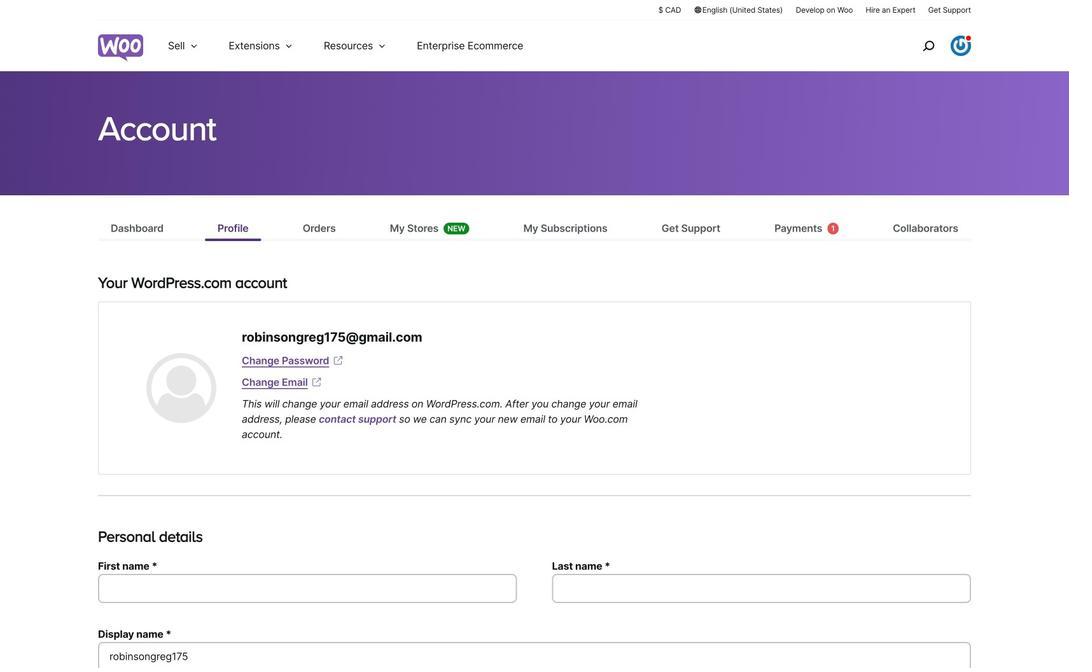 Task type: vqa. For each thing, say whether or not it's contained in the screenshot.
leftmost external link image
yes



Task type: locate. For each thing, give the bounding box(es) containing it.
external link image
[[332, 355, 345, 367]]

None text field
[[98, 574, 517, 604], [552, 574, 972, 604], [98, 642, 972, 669], [98, 574, 517, 604], [552, 574, 972, 604], [98, 642, 972, 669]]

gravatar image image
[[146, 353, 216, 423]]



Task type: describe. For each thing, give the bounding box(es) containing it.
open account menu image
[[951, 36, 972, 56]]

external link image
[[310, 376, 323, 389]]

search image
[[919, 36, 939, 56]]

service navigation menu element
[[896, 25, 972, 67]]



